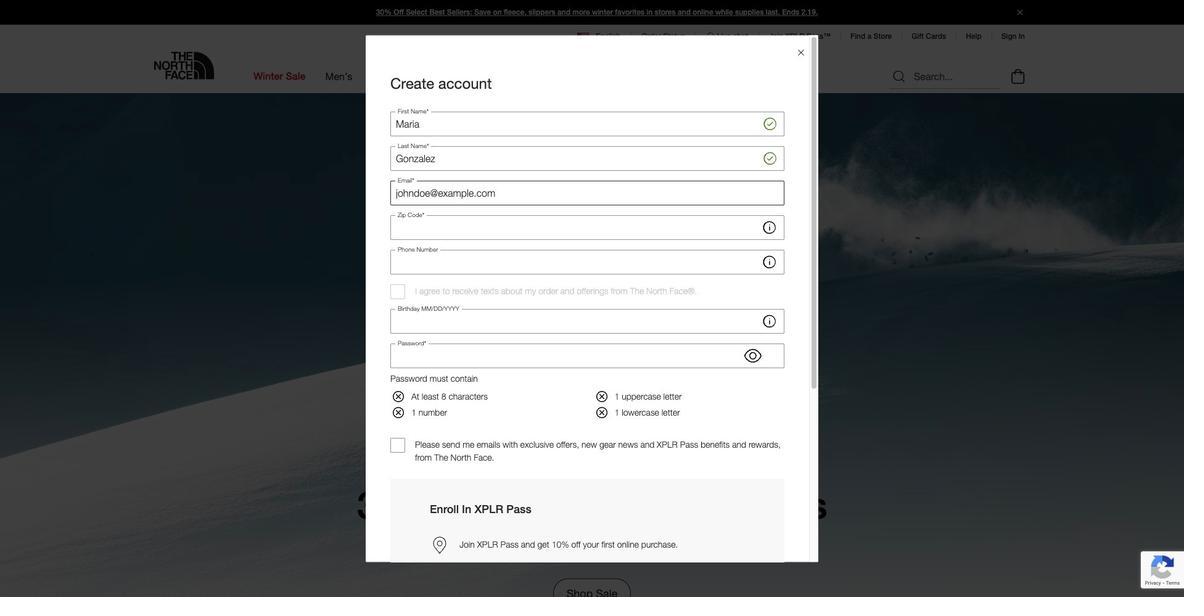 Task type: locate. For each thing, give the bounding box(es) containing it.
1 vertical spatial info image
[[761, 253, 778, 271]]

alert
[[439, 235, 745, 246]]

2 vertical spatial info image
[[761, 313, 778, 330]]

None text field
[[390, 112, 785, 136], [390, 181, 785, 205], [439, 208, 745, 233], [390, 215, 785, 240], [390, 112, 785, 136], [390, 181, 785, 205], [439, 208, 745, 233], [390, 215, 785, 240]]

main content
[[0, 93, 1184, 597]]

info image
[[761, 219, 778, 236], [761, 253, 778, 271], [761, 313, 778, 330]]

None checkbox
[[390, 284, 405, 299], [390, 438, 405, 453], [390, 284, 405, 299], [390, 438, 405, 453]]

1 info image from the top
[[761, 219, 778, 236]]

Search search field
[[889, 64, 1000, 89]]

None password field
[[439, 261, 745, 286], [390, 343, 785, 368], [439, 261, 745, 286], [390, 343, 785, 368]]

the north face home page image
[[154, 52, 214, 80]]

0 vertical spatial info image
[[761, 219, 778, 236]]

None text field
[[390, 146, 785, 171], [390, 309, 785, 334], [390, 146, 785, 171], [390, 309, 785, 334]]



Task type: describe. For each thing, give the bounding box(es) containing it.
switch visibility password image
[[744, 347, 762, 364]]

un planchiste s'élance dans la poudreuse sur la montagne. image
[[0, 93, 1184, 597]]

Phone Number telephone field
[[390, 250, 785, 274]]

search all image
[[892, 69, 907, 84]]

view cart image
[[1008, 67, 1028, 85]]

switch visibility password image
[[705, 265, 722, 282]]

3 info image from the top
[[761, 313, 778, 330]]

2 info image from the top
[[761, 253, 778, 271]]

close image
[[1012, 10, 1028, 15]]



Task type: vqa. For each thing, say whether or not it's contained in the screenshot.
$129.00
no



